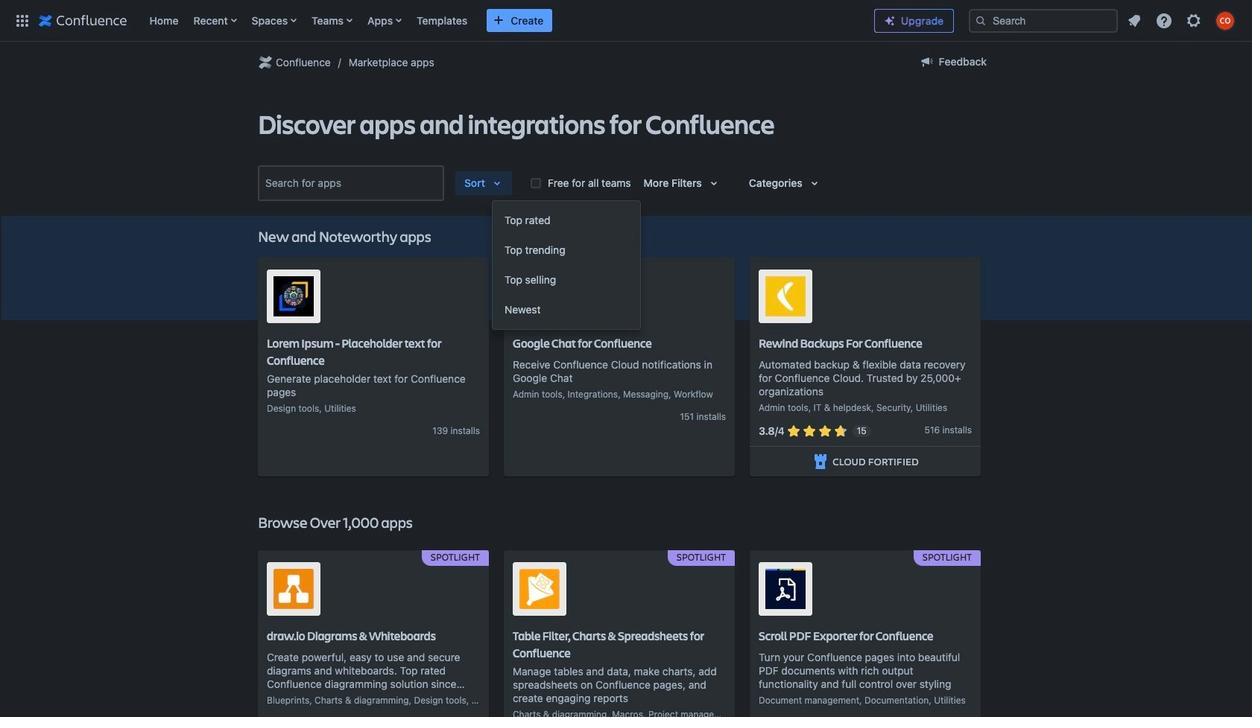 Task type: vqa. For each thing, say whether or not it's contained in the screenshot.
Confluence image
yes



Task type: locate. For each thing, give the bounding box(es) containing it.
confluence image
[[39, 12, 127, 29], [39, 12, 127, 29]]

list for premium image
[[1121, 7, 1243, 34]]

global element
[[9, 0, 863, 41]]

Search for apps field
[[261, 170, 441, 197]]

None search field
[[969, 9, 1118, 32]]

group
[[493, 201, 640, 330]]

list
[[142, 0, 863, 41], [1121, 7, 1243, 34]]

list for appswitcher icon
[[142, 0, 863, 41]]

premium image
[[884, 15, 896, 27]]

appswitcher icon image
[[13, 12, 31, 29]]

settings icon image
[[1185, 12, 1203, 29]]

1 horizontal spatial list
[[1121, 7, 1243, 34]]

context icon image
[[256, 54, 274, 72], [256, 54, 274, 72]]

notification icon image
[[1126, 12, 1144, 29]]

banner
[[0, 0, 1252, 45]]

0 horizontal spatial list
[[142, 0, 863, 41]]

cloud fortified app badge image
[[812, 453, 830, 471]]



Task type: describe. For each thing, give the bounding box(es) containing it.
lorem ipsum - placeholder text for confluence image
[[274, 277, 314, 317]]

help icon image
[[1156, 12, 1173, 29]]

google chat for confluence image
[[520, 277, 560, 317]]

search image
[[975, 15, 987, 26]]

draw.io diagrams & whiteboards image
[[274, 569, 314, 610]]

rewind backups for confluence image
[[766, 277, 806, 317]]

scroll pdf exporter for confluence image
[[766, 569, 806, 610]]

Search field
[[969, 9, 1118, 32]]

table filter, charts & spreadsheets for confluence image
[[520, 569, 560, 610]]



